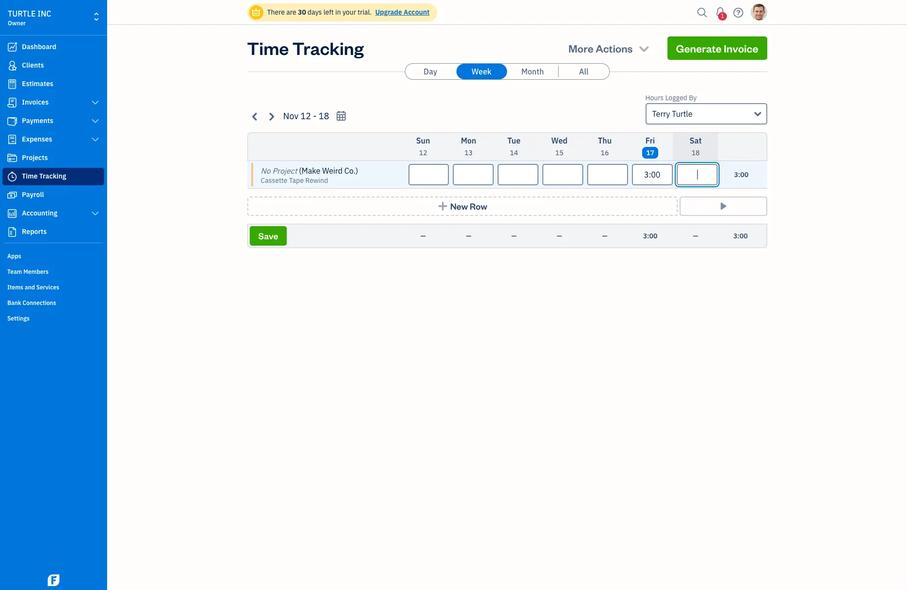 Task type: locate. For each thing, give the bounding box(es) containing it.
4 — from the left
[[557, 232, 562, 241]]

—
[[421, 232, 426, 241], [466, 232, 471, 241], [512, 232, 517, 241], [557, 232, 562, 241], [602, 232, 608, 241], [693, 232, 699, 241]]

time
[[247, 37, 289, 59], [22, 172, 38, 181]]

3 duration text field from the left
[[587, 164, 628, 186]]

month link
[[508, 64, 558, 79]]

wed
[[552, 136, 568, 146]]

2 vertical spatial chevron large down image
[[91, 210, 100, 218]]

4 duration text field from the left
[[632, 164, 673, 186]]

estimates
[[22, 79, 53, 88]]

12 down the "sun"
[[419, 149, 427, 157]]

3:00
[[734, 170, 749, 179], [643, 232, 658, 241], [734, 232, 748, 241]]

Duration text field
[[408, 164, 449, 186], [498, 164, 539, 186], [587, 164, 628, 186], [632, 164, 673, 186], [677, 164, 718, 186]]

by
[[689, 94, 697, 102]]

time tracking
[[247, 37, 364, 59], [22, 172, 66, 181]]

12 for nov
[[301, 111, 311, 122]]

tracking down left at the top left of page
[[292, 37, 364, 59]]

(
[[299, 166, 302, 176]]

payment image
[[6, 116, 18, 126]]

co.
[[345, 166, 356, 176]]

12 inside sun 12
[[419, 149, 427, 157]]

mon 13
[[461, 136, 476, 157]]

duration text field down '14'
[[498, 164, 539, 186]]

2 duration text field from the left
[[543, 164, 584, 186]]

turtle inc owner
[[8, 9, 51, 27]]

1 vertical spatial time
[[22, 172, 38, 181]]

0 vertical spatial chevron large down image
[[91, 117, 100, 125]]

services
[[36, 284, 59, 291]]

1 vertical spatial 12
[[419, 149, 427, 157]]

time down there
[[247, 37, 289, 59]]

project image
[[6, 153, 18, 163]]

1 vertical spatial time tracking
[[22, 172, 66, 181]]

terry
[[652, 109, 670, 119]]

0 horizontal spatial 12
[[301, 111, 311, 122]]

3 chevron large down image from the top
[[91, 210, 100, 218]]

5 duration text field from the left
[[677, 164, 718, 186]]

invoices
[[22, 98, 49, 107]]

main element
[[0, 0, 132, 591]]

chevron large down image inside 'accounting' link
[[91, 210, 100, 218]]

1 horizontal spatial time tracking
[[247, 37, 364, 59]]

payments
[[22, 116, 53, 125]]

0 vertical spatial 18
[[319, 111, 329, 122]]

5 — from the left
[[602, 232, 608, 241]]

1 horizontal spatial duration text field
[[543, 164, 584, 186]]

previous week image
[[250, 111, 261, 122]]

duration text field down 16
[[587, 164, 628, 186]]

client image
[[6, 61, 18, 71]]

1 vertical spatial chevron large down image
[[91, 136, 100, 144]]

more
[[569, 41, 594, 55]]

chevron large down image for expenses
[[91, 136, 100, 144]]

duration text field down 13
[[453, 164, 494, 186]]

actions
[[596, 41, 633, 55]]

12 for sun
[[419, 149, 427, 157]]

time tracking down projects link
[[22, 172, 66, 181]]

30
[[298, 8, 306, 17]]

save
[[258, 230, 278, 242]]

upgrade
[[375, 8, 402, 17]]

week link
[[456, 64, 507, 79]]

0 horizontal spatial time tracking
[[22, 172, 66, 181]]

cassette
[[261, 176, 288, 185]]

fri
[[646, 136, 655, 146]]

team
[[7, 268, 22, 276]]

weird
[[322, 166, 343, 176]]

0 horizontal spatial duration text field
[[453, 164, 494, 186]]

there
[[267, 8, 285, 17]]

terry turtle
[[652, 109, 693, 119]]

chart image
[[6, 209, 18, 219]]

1 horizontal spatial 18
[[692, 149, 700, 157]]

chevron large down image
[[91, 117, 100, 125], [91, 136, 100, 144], [91, 210, 100, 218]]

trial.
[[358, 8, 372, 17]]

bank connections link
[[2, 296, 104, 310]]

1 chevron large down image from the top
[[91, 117, 100, 125]]

days
[[308, 8, 322, 17]]

settings
[[7, 315, 30, 322]]

upgrade account link
[[373, 8, 430, 17]]

no project ( make weird co. ) cassette tape rewind
[[261, 166, 358, 185]]

bank connections
[[7, 300, 56, 307]]

18 right -
[[319, 111, 329, 122]]

duration text field down the 15 on the top right
[[543, 164, 584, 186]]

chevron large down image
[[91, 99, 100, 107]]

there are 30 days left in your trial. upgrade account
[[267, 8, 430, 17]]

1 horizontal spatial 12
[[419, 149, 427, 157]]

0 vertical spatial time
[[247, 37, 289, 59]]

0 vertical spatial time tracking
[[247, 37, 364, 59]]

0 horizontal spatial time
[[22, 172, 38, 181]]

2 chevron large down image from the top
[[91, 136, 100, 144]]

12
[[301, 111, 311, 122], [419, 149, 427, 157]]

0 horizontal spatial tracking
[[39, 172, 66, 181]]

payroll link
[[2, 187, 104, 204]]

1 horizontal spatial tracking
[[292, 37, 364, 59]]

1 vertical spatial 18
[[692, 149, 700, 157]]

time tracking down the 30
[[247, 37, 364, 59]]

generate invoice button
[[668, 37, 767, 60]]

tracking inside time tracking link
[[39, 172, 66, 181]]

clients link
[[2, 57, 104, 75]]

duration text field down sat 18
[[677, 164, 718, 186]]

1 vertical spatial tracking
[[39, 172, 66, 181]]

in
[[335, 8, 341, 17]]

tue 14
[[508, 136, 521, 157]]

1 horizontal spatial time
[[247, 37, 289, 59]]

tracking down projects link
[[39, 172, 66, 181]]

12 left -
[[301, 111, 311, 122]]

logged
[[666, 94, 688, 102]]

0 vertical spatial 12
[[301, 111, 311, 122]]

your
[[343, 8, 356, 17]]

-
[[313, 111, 317, 122]]

0 horizontal spatial 18
[[319, 111, 329, 122]]

duration text field down 17
[[632, 164, 673, 186]]

nov
[[283, 111, 299, 122]]

18
[[319, 111, 329, 122], [692, 149, 700, 157]]

expenses link
[[2, 131, 104, 149]]

duration text field down sun 12
[[408, 164, 449, 186]]

invoice image
[[6, 98, 18, 108]]

items and services link
[[2, 280, 104, 295]]

reports
[[22, 227, 47, 236]]

18 down sat
[[692, 149, 700, 157]]

new row
[[450, 201, 488, 212]]

day
[[424, 67, 437, 76]]

project
[[273, 166, 297, 176]]

time right "timer" image
[[22, 172, 38, 181]]

3 — from the left
[[512, 232, 517, 241]]

apps link
[[2, 249, 104, 264]]

18 inside sat 18
[[692, 149, 700, 157]]

1 — from the left
[[421, 232, 426, 241]]

sat 18
[[690, 136, 702, 157]]

terry turtle button
[[646, 103, 767, 125]]

chevron large down image inside expenses link
[[91, 136, 100, 144]]

0 vertical spatial tracking
[[292, 37, 364, 59]]

Duration text field
[[453, 164, 494, 186], [543, 164, 584, 186]]

16
[[601, 149, 609, 157]]

invoice
[[724, 41, 759, 55]]

make
[[302, 166, 320, 176]]



Task type: describe. For each thing, give the bounding box(es) containing it.
13
[[465, 149, 473, 157]]

go to help image
[[731, 5, 747, 20]]

reports link
[[2, 224, 104, 241]]

new row button
[[247, 197, 678, 216]]

search image
[[695, 5, 710, 20]]

clients
[[22, 61, 44, 70]]

and
[[25, 284, 35, 291]]

2 — from the left
[[466, 232, 471, 241]]

)
[[356, 166, 358, 176]]

new
[[450, 201, 468, 212]]

start timer image
[[718, 202, 729, 211]]

no
[[261, 166, 271, 176]]

all link
[[559, 64, 609, 79]]

projects
[[22, 153, 48, 162]]

time tracking link
[[2, 168, 104, 186]]

freshbooks image
[[46, 575, 61, 587]]

6 — from the left
[[693, 232, 699, 241]]

dashboard link
[[2, 38, 104, 56]]

turtle
[[8, 9, 36, 19]]

accounting link
[[2, 205, 104, 223]]

day link
[[405, 64, 456, 79]]

hours logged by
[[646, 94, 697, 102]]

invoices link
[[2, 94, 104, 112]]

estimate image
[[6, 79, 18, 89]]

tape
[[289, 176, 304, 185]]

payroll
[[22, 190, 44, 199]]

save button
[[250, 227, 287, 246]]

17
[[646, 149, 655, 157]]

expenses
[[22, 135, 52, 144]]

chevrondown image
[[638, 41, 651, 55]]

items and services
[[7, 284, 59, 291]]

mon
[[461, 136, 476, 146]]

projects link
[[2, 150, 104, 167]]

report image
[[6, 227, 18, 237]]

1 button
[[713, 2, 728, 22]]

settings link
[[2, 311, 104, 326]]

week
[[472, 67, 492, 76]]

plus image
[[437, 202, 449, 211]]

tue
[[508, 136, 521, 146]]

crown image
[[251, 7, 261, 17]]

money image
[[6, 190, 18, 200]]

team members link
[[2, 265, 104, 279]]

1 duration text field from the left
[[453, 164, 494, 186]]

sat
[[690, 136, 702, 146]]

next week image
[[266, 111, 277, 122]]

timer image
[[6, 172, 18, 182]]

1 duration text field from the left
[[408, 164, 449, 186]]

hours
[[646, 94, 664, 102]]

accounting
[[22, 209, 57, 218]]

account
[[404, 8, 430, 17]]

left
[[324, 8, 334, 17]]

connections
[[23, 300, 56, 307]]

more actions
[[569, 41, 633, 55]]

thu 16
[[598, 136, 612, 157]]

time inside 'main' element
[[22, 172, 38, 181]]

wed 15
[[552, 136, 568, 157]]

14
[[510, 149, 518, 157]]

members
[[23, 268, 49, 276]]

15
[[556, 149, 564, 157]]

inc
[[38, 9, 51, 19]]

sun
[[416, 136, 430, 146]]

dashboard image
[[6, 42, 18, 52]]

items
[[7, 284, 23, 291]]

rewind
[[305, 176, 328, 185]]

payments link
[[2, 113, 104, 130]]

time tracking inside 'main' element
[[22, 172, 66, 181]]

turtle
[[672, 109, 693, 119]]

more actions button
[[560, 37, 660, 60]]

month
[[522, 67, 544, 76]]

generate
[[676, 41, 722, 55]]

are
[[287, 8, 296, 17]]

bank
[[7, 300, 21, 307]]

generate invoice
[[676, 41, 759, 55]]

thu
[[598, 136, 612, 146]]

team members
[[7, 268, 49, 276]]

2 duration text field from the left
[[498, 164, 539, 186]]

choose a date image
[[336, 111, 347, 122]]

estimates link
[[2, 76, 104, 93]]

all
[[579, 67, 589, 76]]

chevron large down image for payments
[[91, 117, 100, 125]]

row
[[470, 201, 488, 212]]

expense image
[[6, 135, 18, 145]]

chevron large down image for accounting
[[91, 210, 100, 218]]

fri 17
[[646, 136, 655, 157]]

owner
[[8, 19, 26, 27]]



Task type: vqa. For each thing, say whether or not it's contained in the screenshot.
fourth — from the right
yes



